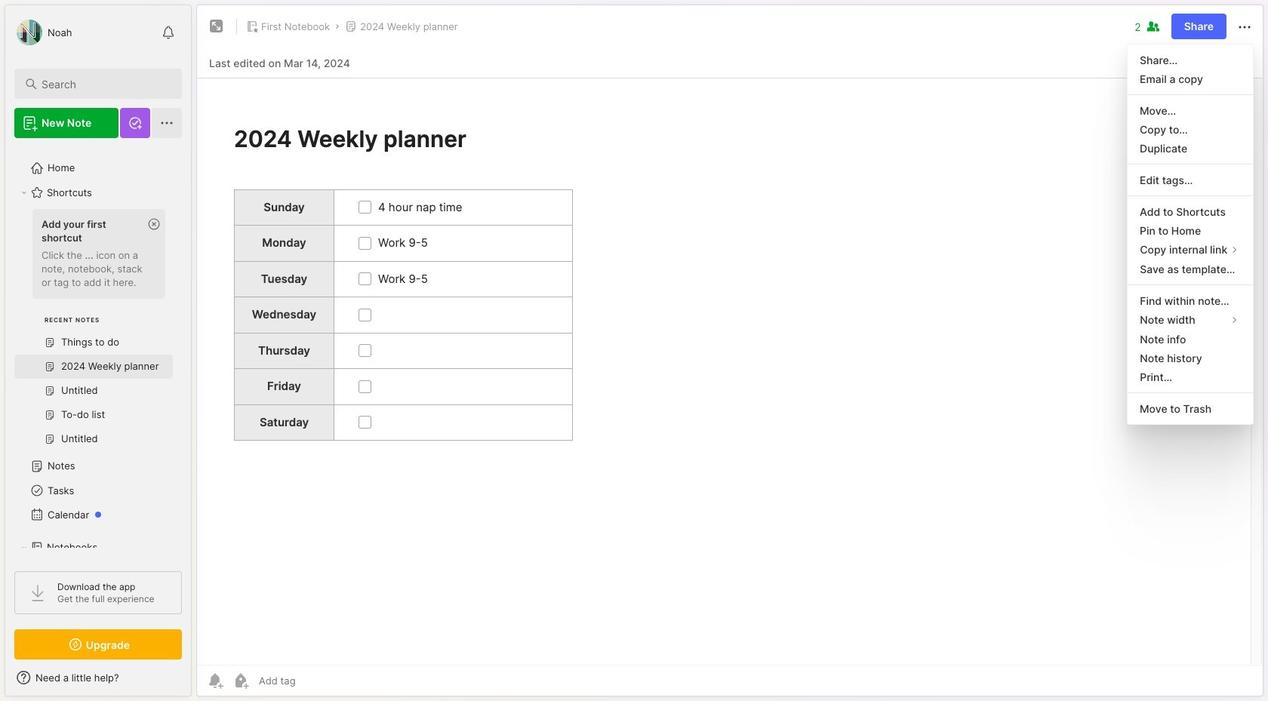 Task type: describe. For each thing, give the bounding box(es) containing it.
Note Editor text field
[[197, 78, 1264, 665]]

More actions field
[[1236, 17, 1254, 36]]

expand note image
[[208, 17, 226, 35]]

dropdown list menu
[[1128, 50, 1254, 418]]

expand notebooks image
[[20, 544, 29, 553]]

Search text field
[[42, 77, 168, 91]]

Account field
[[14, 17, 72, 48]]

main element
[[0, 0, 196, 702]]

Copy internal link field
[[1128, 240, 1254, 260]]

click to collapse image
[[191, 674, 202, 692]]

Add tag field
[[258, 674, 372, 688]]



Task type: vqa. For each thing, say whether or not it's contained in the screenshot.
the "expand tags" image in the bottom left of the page
no



Task type: locate. For each thing, give the bounding box(es) containing it.
none search field inside main element
[[42, 75, 168, 93]]

tree
[[5, 147, 191, 690]]

add tag image
[[232, 672, 250, 690]]

group inside tree
[[14, 205, 173, 461]]

None search field
[[42, 75, 168, 93]]

Note width field
[[1128, 310, 1254, 330]]

group
[[14, 205, 173, 461]]

add a reminder image
[[206, 672, 224, 690]]

tree inside main element
[[5, 147, 191, 690]]

WHAT'S NEW field
[[5, 666, 191, 690]]

more actions image
[[1236, 18, 1254, 36]]

note window element
[[196, 5, 1264, 701]]



